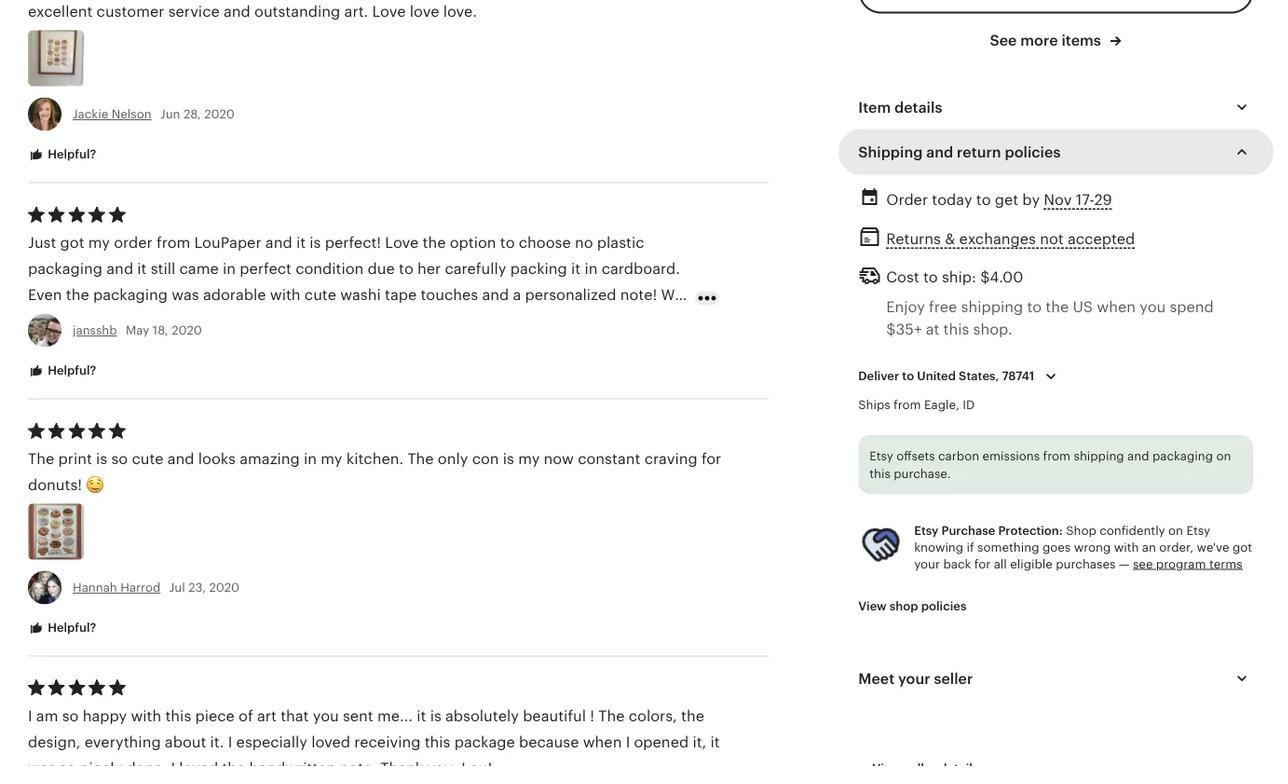 Task type: describe. For each thing, give the bounding box(es) containing it.
policies inside dropdown button
[[1005, 144, 1061, 161]]

1 horizontal spatial from
[[894, 398, 922, 412]]

of
[[239, 708, 253, 725]]

back
[[944, 558, 972, 572]]

on inside shop confidently on etsy knowing if something goes wrong with an order, we've got your back for all eligible purchases —
[[1169, 524, 1184, 538]]

2 helpful? from the top
[[45, 364, 96, 378]]

$
[[981, 269, 990, 286]]

when inside enjoy free shipping to the us when you spend $35+ at this shop.
[[1098, 299, 1136, 315]]

it.
[[210, 734, 224, 751]]

to left get
[[977, 191, 992, 208]]

goes
[[1043, 541, 1071, 555]]

spend
[[1170, 299, 1215, 315]]

order,
[[1160, 541, 1194, 555]]

and up perfect at the top left of the page
[[266, 235, 292, 252]]

enjoy
[[887, 299, 926, 315]]

from for carbon
[[1044, 449, 1071, 463]]

loupaper
[[194, 235, 262, 252]]

all
[[994, 558, 1008, 572]]

colors,
[[629, 708, 678, 725]]

see
[[991, 33, 1018, 49]]

got inside the just got my order from loupaper and it is perfect! love the option to choose no plastic packaging and it still came in perfect condition due to her carefully packing it in cardboard. even the packaging was adorable with cute washi tape touches and a personalized note! will definitely keep an eye on this shop to order more in the future!!
[[60, 235, 84, 252]]

was inside i am so happy with this piece of art that you sent me... it is absolutely beautiful ! the colors, the design, everything about it. i especially loved receiving this package because when i opened it, it was so nicely done. i loved the handwritten note. thank you, lou!
[[28, 761, 55, 766]]

note!
[[621, 287, 657, 304]]

it left still
[[137, 261, 147, 278]]

piece
[[195, 708, 235, 725]]

design,
[[28, 734, 81, 751]]

helpful? for hannah harrod jul 23, 2020
[[45, 621, 96, 635]]

1 horizontal spatial the
[[408, 451, 434, 468]]

shop confidently on etsy knowing if something goes wrong with an order, we've got your back for all eligible purchases —
[[915, 524, 1253, 572]]

cardboard.
[[602, 261, 680, 278]]

an inside shop confidently on etsy knowing if something goes wrong with an order, we've got your back for all eligible purchases —
[[1143, 541, 1157, 555]]

con
[[472, 451, 499, 468]]

handwritten
[[249, 761, 336, 766]]

perfect
[[240, 261, 292, 278]]

view shop policies
[[859, 599, 967, 613]]

packaging inside etsy offsets carbon emissions from shipping and packaging on this purchase.
[[1153, 449, 1214, 463]]

deliver
[[859, 370, 900, 384]]

1 vertical spatial order
[[297, 313, 336, 330]]

carbon
[[939, 449, 980, 463]]

cute inside the just got my order from loupaper and it is perfect! love the option to choose no plastic packaging and it still came in perfect condition due to her carefully packing it in cardboard. even the packaging was adorable with cute washi tape touches and a personalized note! will definitely keep an eye on this shop to order more in the future!!
[[305, 287, 337, 304]]

the up the definitely
[[66, 287, 89, 304]]

shipping inside etsy offsets carbon emissions from shipping and packaging on this purchase.
[[1074, 449, 1125, 463]]

meet your seller button
[[842, 657, 1271, 702]]

jackie nelson jun 28, 2020
[[73, 108, 235, 122]]

when inside i am so happy with this piece of art that you sent me... it is absolutely beautiful ! the colors, the design, everything about it. i especially loved receiving this package because when i opened it, it was so nicely done. i loved the handwritten note. thank you, lou!
[[583, 734, 622, 751]]

constant
[[578, 451, 641, 468]]

see more items
[[991, 33, 1105, 49]]

hannah
[[73, 581, 117, 595]]

view details of this review photo by jackie nelson image
[[28, 31, 84, 87]]

the down it. on the left bottom
[[222, 761, 246, 766]]

packing
[[511, 261, 568, 278]]

just
[[28, 235, 56, 252]]

ship:
[[942, 269, 977, 286]]

helpful? button for jackie nelson
[[14, 138, 110, 173]]

and inside etsy offsets carbon emissions from shipping and packaging on this purchase.
[[1128, 449, 1150, 463]]

condition
[[296, 261, 364, 278]]

eligible
[[1011, 558, 1053, 572]]

kitchen.
[[347, 451, 404, 468]]

something
[[978, 541, 1040, 555]]

definitely
[[28, 313, 95, 330]]

is inside the just got my order from loupaper and it is perfect! love the option to choose no plastic packaging and it still came in perfect condition due to her carefully packing it in cardboard. even the packaging was adorable with cute washi tape touches and a personalized note! will definitely keep an eye on this shop to order more in the future!!
[[310, 235, 321, 252]]

i left am
[[28, 708, 32, 725]]

states,
[[959, 370, 1000, 384]]

see program terms
[[1134, 558, 1243, 572]]

helpful? for jackie nelson jun 28, 2020
[[45, 148, 96, 162]]

view details of this review photo by hannah harrod image
[[28, 504, 84, 560]]

seller
[[935, 671, 974, 688]]

i right it. on the left bottom
[[228, 734, 232, 751]]

and inside dropdown button
[[927, 144, 954, 161]]

2020 for 28,
[[204, 108, 235, 122]]

is right print
[[96, 451, 107, 468]]

tape
[[385, 287, 417, 304]]

with inside the just got my order from loupaper and it is perfect! love the option to choose no plastic packaging and it still came in perfect condition due to her carefully packing it in cardboard. even the packaging was adorable with cute washi tape touches and a personalized note! will definitely keep an eye on this shop to order more in the future!!
[[270, 287, 301, 304]]

amazing
[[240, 451, 300, 468]]

17-
[[1077, 191, 1095, 208]]

plastic
[[597, 235, 645, 252]]

and left the a
[[482, 287, 509, 304]]

1 vertical spatial so
[[62, 708, 79, 725]]

due
[[368, 261, 395, 278]]

ships from eagle, id
[[859, 398, 975, 412]]

you,
[[427, 761, 458, 766]]

etsy for etsy offsets carbon emissions from shipping and packaging on this purchase.
[[870, 449, 894, 463]]

it up personalized
[[572, 261, 581, 278]]

meet your seller
[[859, 671, 974, 688]]

is inside i am so happy with this piece of art that you sent me... it is absolutely beautiful ! the colors, the design, everything about it. i especially loved receiving this package because when i opened it, it was so nicely done. i loved the handwritten note. thank you, lou!
[[430, 708, 442, 725]]

so inside the print is so cute and looks amazing in my kitchen. the only con is my now constant craving for donuts! 🤤
[[111, 451, 128, 468]]

eye
[[158, 313, 183, 330]]

to inside enjoy free shipping to the us when you spend $35+ at this shop.
[[1028, 299, 1042, 315]]

this up the about on the bottom
[[165, 708, 191, 725]]

everything
[[85, 734, 161, 751]]

at
[[926, 321, 940, 338]]

opened
[[634, 734, 689, 751]]

with inside shop confidently on etsy knowing if something goes wrong with an order, we've got your back for all eligible purchases —
[[1115, 541, 1140, 555]]

item
[[859, 99, 891, 116]]

etsy purchase protection:
[[915, 524, 1063, 538]]

jansshb
[[73, 324, 117, 338]]

emissions
[[983, 449, 1041, 463]]

to down perfect at the top left of the page
[[278, 313, 293, 330]]

returns
[[887, 231, 942, 247]]

jansshb link
[[73, 324, 117, 338]]

that
[[281, 708, 309, 725]]

donuts!
[[28, 477, 82, 494]]

cost
[[887, 269, 920, 286]]

0 horizontal spatial the
[[28, 451, 54, 468]]

jun
[[160, 108, 180, 122]]

if
[[967, 541, 975, 555]]

note.
[[340, 761, 377, 766]]

for inside shop confidently on etsy knowing if something goes wrong with an order, we've got your back for all eligible purchases —
[[975, 558, 991, 572]]

and left still
[[107, 261, 133, 278]]

just got my order from loupaper and it is perfect! love the option to choose no plastic packaging and it still came in perfect condition due to her carefully packing it in cardboard. even the packaging was adorable with cute washi tape touches and a personalized note! will definitely keep an eye on this shop to order more in the future!!
[[28, 235, 687, 330]]

future!!
[[425, 313, 477, 330]]

us
[[1074, 299, 1094, 315]]

return
[[958, 144, 1002, 161]]

got inside shop confidently on etsy knowing if something goes wrong with an order, we've got your back for all eligible purchases —
[[1233, 541, 1253, 555]]

i am so happy with this piece of art that you sent me... it is absolutely beautiful ! the colors, the design, everything about it. i especially loved receiving this package because when i opened it, it was so nicely done. i loved the handwritten note. thank you, lou!
[[28, 708, 720, 766]]

choose
[[519, 235, 571, 252]]

your inside dropdown button
[[899, 671, 931, 688]]

from for my
[[157, 235, 190, 252]]

2020 for 23,
[[209, 581, 240, 595]]

view
[[859, 599, 887, 613]]

the up her on the left top of page
[[423, 235, 446, 252]]

personalized
[[525, 287, 617, 304]]

returns & exchanges not accepted button
[[887, 225, 1136, 253]]



Task type: vqa. For each thing, say whether or not it's contained in the screenshot.
the left Unread
no



Task type: locate. For each thing, give the bounding box(es) containing it.
1 horizontal spatial shop
[[890, 599, 919, 613]]

her
[[418, 261, 441, 278]]

0 vertical spatial with
[[270, 287, 301, 304]]

the print is so cute and looks amazing in my kitchen. the only con is my now constant craving for donuts! 🤤
[[28, 451, 722, 494]]

0 horizontal spatial my
[[88, 235, 110, 252]]

knowing
[[915, 541, 964, 555]]

to right cost
[[924, 269, 939, 286]]

not
[[1041, 231, 1064, 247]]

0 horizontal spatial loved
[[179, 761, 218, 766]]

on up order, on the right
[[1169, 524, 1184, 538]]

on right eye
[[187, 313, 205, 330]]

purchases
[[1057, 558, 1116, 572]]

2020 right 18,
[[172, 324, 202, 338]]

in down loupaper
[[223, 261, 236, 278]]

no
[[575, 235, 593, 252]]

0 horizontal spatial cute
[[132, 451, 164, 468]]

is right me... on the left bottom
[[430, 708, 442, 725]]

loved up note.
[[312, 734, 351, 751]]

id
[[963, 398, 975, 412]]

1 vertical spatial policies
[[922, 599, 967, 613]]

confidently
[[1100, 524, 1166, 538]]

shop.
[[974, 321, 1013, 338]]

policies up "by" on the right top
[[1005, 144, 1061, 161]]

done.
[[126, 761, 167, 766]]

an up the see
[[1143, 541, 1157, 555]]

enjoy free shipping to the us when you spend $35+ at this shop.
[[887, 299, 1215, 338]]

1 horizontal spatial on
[[1169, 524, 1184, 538]]

0 horizontal spatial you
[[313, 708, 339, 725]]

it up the condition at the top
[[296, 235, 306, 252]]

nov 17-29 button
[[1044, 186, 1113, 214]]

0 horizontal spatial was
[[28, 761, 55, 766]]

for inside the print is so cute and looks amazing in my kitchen. the only con is my now constant craving for donuts! 🤤
[[702, 451, 722, 468]]

the left us
[[1046, 299, 1070, 315]]

2 vertical spatial so
[[59, 761, 76, 766]]

1 vertical spatial on
[[1217, 449, 1232, 463]]

my
[[88, 235, 110, 252], [321, 451, 343, 468], [519, 451, 540, 468]]

0 horizontal spatial an
[[137, 313, 154, 330]]

from up still
[[157, 235, 190, 252]]

order
[[114, 235, 153, 252], [297, 313, 336, 330]]

this down 'adorable'
[[209, 313, 235, 330]]

this right at
[[944, 321, 970, 338]]

especially
[[236, 734, 308, 751]]

0 horizontal spatial with
[[131, 708, 162, 725]]

0 horizontal spatial when
[[583, 734, 622, 751]]

0 vertical spatial for
[[702, 451, 722, 468]]

shipping
[[859, 144, 923, 161]]

it,
[[693, 734, 707, 751]]

1 horizontal spatial for
[[975, 558, 991, 572]]

the down the "tape"
[[398, 313, 421, 330]]

1 vertical spatial shipping
[[1074, 449, 1125, 463]]

is
[[310, 235, 321, 252], [96, 451, 107, 468], [503, 451, 515, 468], [430, 708, 442, 725]]

1 vertical spatial loved
[[179, 761, 218, 766]]

78741
[[1003, 370, 1035, 384]]

came
[[180, 261, 219, 278]]

was down design,
[[28, 761, 55, 766]]

1 vertical spatial got
[[1233, 541, 1253, 555]]

0 vertical spatial helpful? button
[[14, 138, 110, 173]]

2 vertical spatial helpful? button
[[14, 611, 110, 646]]

this inside etsy offsets carbon emissions from shipping and packaging on this purchase.
[[870, 467, 891, 481]]

etsy offsets carbon emissions from shipping and packaging on this purchase.
[[870, 449, 1232, 481]]

your down knowing
[[915, 558, 941, 572]]

etsy inside etsy offsets carbon emissions from shipping and packaging on this purchase.
[[870, 449, 894, 463]]

with
[[270, 287, 301, 304], [1115, 541, 1140, 555], [131, 708, 162, 725]]

0 vertical spatial your
[[915, 558, 941, 572]]

etsy for etsy purchase protection:
[[915, 524, 939, 538]]

helpful? down jansshb
[[45, 364, 96, 378]]

2 horizontal spatial with
[[1115, 541, 1140, 555]]

art
[[257, 708, 277, 725]]

this inside enjoy free shipping to the us when you spend $35+ at this shop.
[[944, 321, 970, 338]]

the left only
[[408, 451, 434, 468]]

1 vertical spatial shop
[[890, 599, 919, 613]]

and up confidently
[[1128, 449, 1150, 463]]

i
[[28, 708, 32, 725], [228, 734, 232, 751], [626, 734, 630, 751], [171, 761, 175, 766]]

🤤
[[86, 477, 101, 494]]

your inside shop confidently on etsy knowing if something goes wrong with an order, we've got your back for all eligible purchases —
[[915, 558, 941, 572]]

0 vertical spatial shop
[[239, 313, 274, 330]]

cute inside the print is so cute and looks amazing in my kitchen. the only con is my now constant craving for donuts! 🤤
[[132, 451, 164, 468]]

looks
[[198, 451, 236, 468]]

1 vertical spatial helpful?
[[45, 364, 96, 378]]

0 vertical spatial an
[[137, 313, 154, 330]]

policies inside button
[[922, 599, 967, 613]]

helpful? down the "hannah"
[[45, 621, 96, 635]]

so
[[111, 451, 128, 468], [62, 708, 79, 725], [59, 761, 76, 766]]

order
[[887, 191, 929, 208]]

and
[[927, 144, 954, 161], [266, 235, 292, 252], [107, 261, 133, 278], [482, 287, 509, 304], [1128, 449, 1150, 463], [168, 451, 194, 468]]

1 horizontal spatial shipping
[[1074, 449, 1125, 463]]

helpful? button for hannah harrod
[[14, 611, 110, 646]]

am
[[36, 708, 58, 725]]

so right print
[[111, 451, 128, 468]]

and inside the print is so cute and looks amazing in my kitchen. the only con is my now constant craving for donuts! 🤤
[[168, 451, 194, 468]]

to right option
[[500, 235, 515, 252]]

i left the "opened"
[[626, 734, 630, 751]]

2 vertical spatial from
[[1044, 449, 1071, 463]]

1 horizontal spatial loved
[[312, 734, 351, 751]]

helpful? button down the definitely
[[14, 354, 110, 389]]

it right me... on the left bottom
[[417, 708, 426, 725]]

1 horizontal spatial cute
[[305, 287, 337, 304]]

1 horizontal spatial was
[[172, 287, 199, 304]]

policies down the back
[[922, 599, 967, 613]]

my left kitchen.
[[321, 451, 343, 468]]

united
[[918, 370, 956, 384]]

the up donuts!
[[28, 451, 54, 468]]

deliver to united states, 78741 button
[[845, 357, 1077, 397]]

0 horizontal spatial more
[[340, 313, 377, 330]]

shipping and return policies
[[859, 144, 1061, 161]]

etsy up the we've
[[1187, 524, 1211, 538]]

0 horizontal spatial etsy
[[870, 449, 894, 463]]

2 vertical spatial helpful?
[[45, 621, 96, 635]]

2 vertical spatial packaging
[[1153, 449, 1214, 463]]

wrong
[[1075, 541, 1112, 555]]

3 helpful? from the top
[[45, 621, 96, 635]]

0 vertical spatial 2020
[[204, 108, 235, 122]]

shop
[[1067, 524, 1097, 538]]

0 vertical spatial packaging
[[28, 261, 103, 278]]

0 horizontal spatial order
[[114, 235, 153, 252]]

0 vertical spatial on
[[187, 313, 205, 330]]

18,
[[153, 324, 168, 338]]

when right us
[[1098, 299, 1136, 315]]

washi
[[341, 287, 381, 304]]

0 horizontal spatial for
[[702, 451, 722, 468]]

the inside enjoy free shipping to the us when you spend $35+ at this shop.
[[1046, 299, 1070, 315]]

0 vertical spatial shipping
[[962, 299, 1024, 315]]

so right am
[[62, 708, 79, 725]]

1 helpful? from the top
[[45, 148, 96, 162]]

helpful? button down jackie
[[14, 138, 110, 173]]

i down the about on the bottom
[[171, 761, 175, 766]]

still
[[151, 261, 176, 278]]

helpful? down jackie
[[45, 148, 96, 162]]

1 horizontal spatial you
[[1140, 299, 1166, 315]]

0 vertical spatial more
[[1021, 33, 1059, 49]]

you right "that"
[[313, 708, 339, 725]]

0 horizontal spatial on
[[187, 313, 205, 330]]

and left looks
[[168, 451, 194, 468]]

the right !
[[599, 708, 625, 725]]

on inside etsy offsets carbon emissions from shipping and packaging on this purchase.
[[1217, 449, 1232, 463]]

order down the condition at the top
[[297, 313, 336, 330]]

etsy
[[870, 449, 894, 463], [915, 524, 939, 538], [1187, 524, 1211, 538]]

lou!
[[462, 761, 492, 766]]

cute left looks
[[132, 451, 164, 468]]

got up terms
[[1233, 541, 1253, 555]]

1 vertical spatial you
[[313, 708, 339, 725]]

&
[[946, 231, 956, 247]]

2 horizontal spatial my
[[519, 451, 540, 468]]

loved down the about on the bottom
[[179, 761, 218, 766]]

you inside enjoy free shipping to the us when you spend $35+ at this shop.
[[1140, 299, 1166, 315]]

packaging up confidently
[[1153, 449, 1214, 463]]

1 vertical spatial packaging
[[93, 287, 168, 304]]

to left us
[[1028, 299, 1042, 315]]

0 vertical spatial from
[[157, 235, 190, 252]]

2020 right 23,
[[209, 581, 240, 595]]

helpful? button down the "hannah"
[[14, 611, 110, 646]]

on inside the just got my order from loupaper and it is perfect! love the option to choose no plastic packaging and it still came in perfect condition due to her carefully packing it in cardboard. even the packaging was adorable with cute washi tape touches and a personalized note! will definitely keep an eye on this shop to order more in the future!!
[[187, 313, 205, 330]]

more down washi
[[340, 313, 377, 330]]

this up you,
[[425, 734, 451, 751]]

hannah harrod link
[[73, 581, 161, 595]]

was down came
[[172, 287, 199, 304]]

1 vertical spatial when
[[583, 734, 622, 751]]

from right ships
[[894, 398, 922, 412]]

got right just
[[60, 235, 84, 252]]

happy
[[83, 708, 127, 725]]

1 horizontal spatial etsy
[[915, 524, 939, 538]]

is up the condition at the top
[[310, 235, 321, 252]]

love
[[385, 235, 419, 252]]

in inside the print is so cute and looks amazing in my kitchen. the only con is my now constant craving for donuts! 🤤
[[304, 451, 317, 468]]

got
[[60, 235, 84, 252], [1233, 541, 1253, 555]]

1 vertical spatial for
[[975, 558, 991, 572]]

1 horizontal spatial got
[[1233, 541, 1253, 555]]

with inside i am so happy with this piece of art that you sent me... it is absolutely beautiful ! the colors, the design, everything about it. i especially loved receiving this package because when i opened it, it was so nicely done. i loved the handwritten note. thank you, lou!
[[131, 708, 162, 725]]

28,
[[184, 108, 201, 122]]

may
[[126, 324, 150, 338]]

!
[[590, 708, 595, 725]]

to left united
[[903, 370, 915, 384]]

0 horizontal spatial got
[[60, 235, 84, 252]]

1 vertical spatial your
[[899, 671, 931, 688]]

it right 'it,'
[[711, 734, 720, 751]]

23,
[[188, 581, 206, 595]]

0 vertical spatial you
[[1140, 299, 1166, 315]]

from
[[157, 235, 190, 252], [894, 398, 922, 412], [1044, 449, 1071, 463]]

program
[[1157, 558, 1207, 572]]

the inside i am so happy with this piece of art that you sent me... it is absolutely beautiful ! the colors, the design, everything about it. i especially loved receiving this package because when i opened it, it was so nicely done. i loved the handwritten note. thank you, lou!
[[599, 708, 625, 725]]

deliver to united states, 78741
[[859, 370, 1035, 384]]

shipping up 'shop'
[[1074, 449, 1125, 463]]

was inside the just got my order from loupaper and it is perfect! love the option to choose no plastic packaging and it still came in perfect condition due to her carefully packing it in cardboard. even the packaging was adorable with cute washi tape touches and a personalized note! will definitely keep an eye on this shop to order more in the future!!
[[172, 287, 199, 304]]

on up the we've
[[1217, 449, 1232, 463]]

jackie nelson link
[[73, 108, 152, 122]]

policies
[[1005, 144, 1061, 161], [922, 599, 967, 613]]

1 helpful? button from the top
[[14, 138, 110, 173]]

an inside the just got my order from loupaper and it is perfect! love the option to choose no plastic packaging and it still came in perfect condition due to her carefully packing it in cardboard. even the packaging was adorable with cute washi tape touches and a personalized note! will definitely keep an eye on this shop to order more in the future!!
[[137, 313, 154, 330]]

0 horizontal spatial shipping
[[962, 299, 1024, 315]]

to inside dropdown button
[[903, 370, 915, 384]]

with up everything in the left bottom of the page
[[131, 708, 162, 725]]

2 helpful? button from the top
[[14, 354, 110, 389]]

this left purchase.
[[870, 467, 891, 481]]

1 horizontal spatial when
[[1098, 299, 1136, 315]]

keep
[[98, 313, 133, 330]]

this inside the just got my order from loupaper and it is perfect! love the option to choose no plastic packaging and it still came in perfect condition due to her carefully packing it in cardboard. even the packaging was adorable with cute washi tape touches and a personalized note! will definitely keep an eye on this shop to order more in the future!!
[[209, 313, 235, 330]]

1 vertical spatial with
[[1115, 541, 1140, 555]]

your
[[915, 558, 941, 572], [899, 671, 931, 688]]

0 vertical spatial order
[[114, 235, 153, 252]]

etsy inside shop confidently on etsy knowing if something goes wrong with an order, we've got your back for all eligible purchases —
[[1187, 524, 1211, 538]]

thank
[[381, 761, 423, 766]]

from inside etsy offsets carbon emissions from shipping and packaging on this purchase.
[[1044, 449, 1071, 463]]

carefully
[[445, 261, 507, 278]]

1 vertical spatial cute
[[132, 451, 164, 468]]

jackie
[[73, 108, 108, 122]]

the up 'it,'
[[682, 708, 705, 725]]

shop right view
[[890, 599, 919, 613]]

0 vertical spatial cute
[[305, 287, 337, 304]]

shop down 'adorable'
[[239, 313, 274, 330]]

exchanges
[[960, 231, 1037, 247]]

see
[[1134, 558, 1154, 572]]

2 vertical spatial with
[[131, 708, 162, 725]]

in down the "tape"
[[381, 313, 394, 330]]

order up still
[[114, 235, 153, 252]]

to left her on the left top of page
[[399, 261, 414, 278]]

2 vertical spatial 2020
[[209, 581, 240, 595]]

shipping inside enjoy free shipping to the us when you spend $35+ at this shop.
[[962, 299, 1024, 315]]

shipping up shop.
[[962, 299, 1024, 315]]

etsy left offsets
[[870, 449, 894, 463]]

2 vertical spatial on
[[1169, 524, 1184, 538]]

0 vertical spatial when
[[1098, 299, 1136, 315]]

more inside the just got my order from loupaper and it is perfect! love the option to choose no plastic packaging and it still came in perfect condition due to her carefully packing it in cardboard. even the packaging was adorable with cute washi tape touches and a personalized note! will definitely keep an eye on this shop to order more in the future!!
[[340, 313, 377, 330]]

perfect!
[[325, 235, 381, 252]]

my inside the just got my order from loupaper and it is perfect! love the option to choose no plastic packaging and it still came in perfect condition due to her carefully packing it in cardboard. even the packaging was adorable with cute washi tape touches and a personalized note! will definitely keep an eye on this shop to order more in the future!!
[[88, 235, 110, 252]]

0 vertical spatial helpful?
[[45, 148, 96, 162]]

0 vertical spatial so
[[111, 451, 128, 468]]

so down design,
[[59, 761, 76, 766]]

2 horizontal spatial the
[[599, 708, 625, 725]]

the
[[423, 235, 446, 252], [66, 287, 89, 304], [1046, 299, 1070, 315], [398, 313, 421, 330], [682, 708, 705, 725], [222, 761, 246, 766]]

in right amazing
[[304, 451, 317, 468]]

0 vertical spatial got
[[60, 235, 84, 252]]

from right emissions
[[1044, 449, 1071, 463]]

0 horizontal spatial shop
[[239, 313, 274, 330]]

0 vertical spatial was
[[172, 287, 199, 304]]

with up '—'
[[1115, 541, 1140, 555]]

when down !
[[583, 734, 622, 751]]

2 horizontal spatial from
[[1044, 449, 1071, 463]]

my right just
[[88, 235, 110, 252]]

your right meet
[[899, 671, 931, 688]]

1 horizontal spatial more
[[1021, 33, 1059, 49]]

item details
[[859, 99, 943, 116]]

0 vertical spatial policies
[[1005, 144, 1061, 161]]

was
[[172, 287, 199, 304], [28, 761, 55, 766]]

only
[[438, 451, 468, 468]]

by
[[1023, 191, 1041, 208]]

1 vertical spatial helpful? button
[[14, 354, 110, 389]]

cost to ship: $ 4.00
[[887, 269, 1024, 286]]

1 vertical spatial was
[[28, 761, 55, 766]]

more right see
[[1021, 33, 1059, 49]]

0 horizontal spatial policies
[[922, 599, 967, 613]]

my left now
[[519, 451, 540, 468]]

an left eye
[[137, 313, 154, 330]]

1 horizontal spatial an
[[1143, 541, 1157, 555]]

order today to get by nov 17-29
[[887, 191, 1113, 208]]

packaging up even on the top of page
[[28, 261, 103, 278]]

3 helpful? button from the top
[[14, 611, 110, 646]]

me...
[[378, 708, 413, 725]]

2 horizontal spatial etsy
[[1187, 524, 1211, 538]]

1 horizontal spatial policies
[[1005, 144, 1061, 161]]

1 horizontal spatial my
[[321, 451, 343, 468]]

packaging up "keep"
[[93, 287, 168, 304]]

shop inside button
[[890, 599, 919, 613]]

2020 right 28,
[[204, 108, 235, 122]]

1 horizontal spatial order
[[297, 313, 336, 330]]

0 vertical spatial loved
[[312, 734, 351, 751]]

1 vertical spatial an
[[1143, 541, 1157, 555]]

more inside 'link'
[[1021, 33, 1059, 49]]

and left return
[[927, 144, 954, 161]]

sent
[[343, 708, 374, 725]]

in down no
[[585, 261, 598, 278]]

1 vertical spatial from
[[894, 398, 922, 412]]

items
[[1062, 33, 1102, 49]]

cute down the condition at the top
[[305, 287, 337, 304]]

with down perfect at the top left of the page
[[270, 287, 301, 304]]

jansshb may 18, 2020
[[73, 324, 202, 338]]

is right the con
[[503, 451, 515, 468]]

nicely
[[80, 761, 122, 766]]

0 horizontal spatial from
[[157, 235, 190, 252]]

you left spend
[[1140, 299, 1166, 315]]

1 horizontal spatial with
[[270, 287, 301, 304]]

from inside the just got my order from loupaper and it is perfect! love the option to choose no plastic packaging and it still came in perfect condition due to her carefully packing it in cardboard. even the packaging was adorable with cute washi tape touches and a personalized note! will definitely keep an eye on this shop to order more in the future!!
[[157, 235, 190, 252]]

shop inside the just got my order from loupaper and it is perfect! love the option to choose no plastic packaging and it still came in perfect condition due to her carefully packing it in cardboard. even the packaging was adorable with cute washi tape touches and a personalized note! will definitely keep an eye on this shop to order more in the future!!
[[239, 313, 274, 330]]

for left all
[[975, 558, 991, 572]]

1 vertical spatial 2020
[[172, 324, 202, 338]]

nelson
[[112, 108, 152, 122]]

1 vertical spatial more
[[340, 313, 377, 330]]

you inside i am so happy with this piece of art that you sent me... it is absolutely beautiful ! the colors, the design, everything about it. i especially loved receiving this package because when i opened it, it was so nicely done. i loved the handwritten note. thank you, lou!
[[313, 708, 339, 725]]

2 horizontal spatial on
[[1217, 449, 1232, 463]]

package
[[455, 734, 515, 751]]



